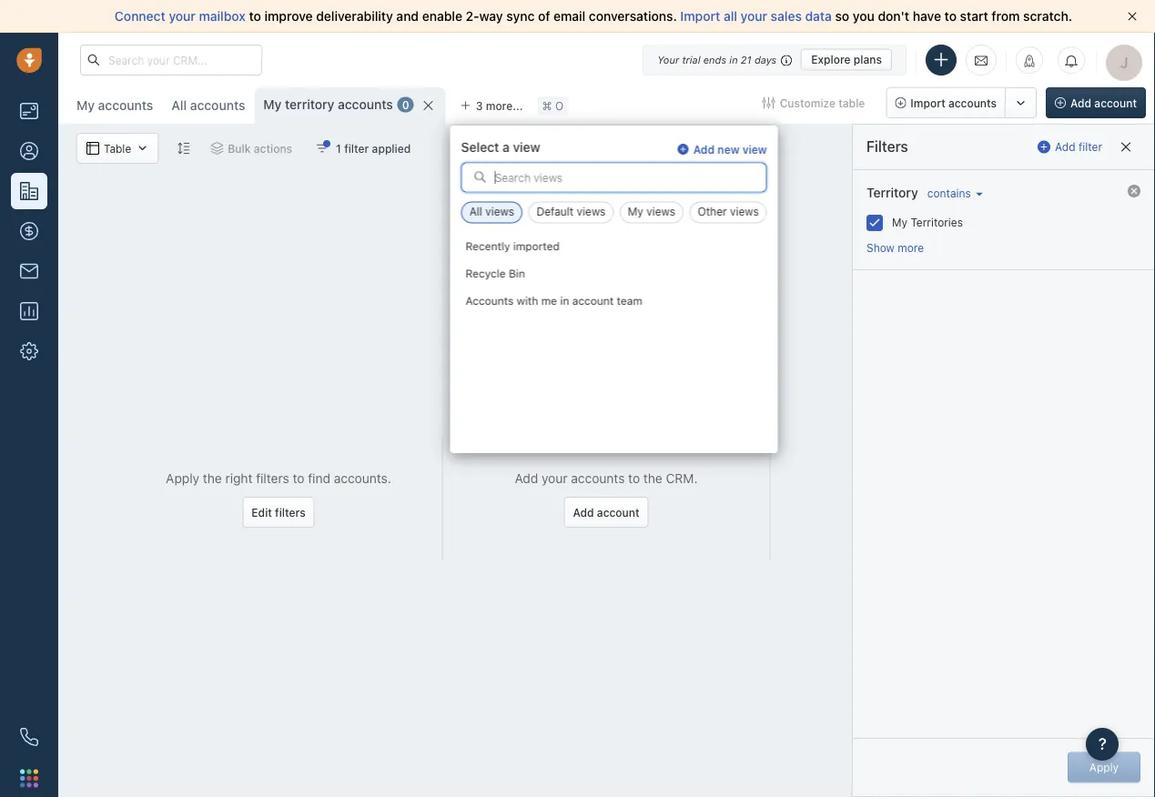 Task type: describe. For each thing, give the bounding box(es) containing it.
more...
[[486, 99, 523, 112]]

1 container_wx8msf4aqz5i3rn1 image from the left
[[86, 142, 99, 155]]

my accounts
[[76, 98, 153, 113]]

find
[[308, 471, 330, 486]]

sync
[[506, 9, 535, 24]]

scratch.
[[1023, 9, 1072, 24]]

select a view
[[461, 139, 540, 154]]

so
[[835, 9, 849, 24]]

21
[[741, 54, 752, 66]]

all for all views
[[469, 205, 482, 218]]

close image
[[1128, 12, 1137, 21]]

your for add your accounts to the crm.
[[542, 471, 568, 486]]

territory
[[285, 97, 334, 112]]

other views
[[698, 205, 759, 218]]

all
[[724, 9, 737, 24]]

ends
[[703, 54, 727, 66]]

from
[[992, 9, 1020, 24]]

my views button
[[620, 202, 684, 223]]

recycle bin
[[466, 267, 525, 280]]

accounts
[[466, 294, 514, 307]]

container_wx8msf4aqz5i3rn1 image for bulk
[[211, 142, 223, 155]]

my for my territory accounts 0
[[263, 97, 282, 112]]

way
[[479, 9, 503, 24]]

show
[[867, 242, 895, 254]]

to left the "crm."
[[628, 471, 640, 486]]

in for 21
[[729, 54, 738, 66]]

more
[[898, 242, 924, 254]]

right
[[225, 471, 253, 486]]

o
[[555, 99, 564, 112]]

add filter
[[1055, 141, 1102, 153]]

accounts for import accounts in one go.
[[898, 471, 952, 486]]

imported
[[513, 240, 560, 253]]

table
[[104, 142, 131, 155]]

apply
[[166, 471, 199, 486]]

1 filter applied
[[336, 142, 411, 155]]

accounts for my accounts
[[98, 98, 153, 113]]

one
[[969, 471, 991, 486]]

2 horizontal spatial your
[[741, 9, 767, 24]]

0 vertical spatial filters
[[256, 471, 289, 486]]

default views
[[537, 205, 606, 218]]

0 vertical spatial add account button
[[1046, 87, 1146, 118]]

email
[[553, 9, 586, 24]]

default
[[537, 205, 574, 218]]

customize table button
[[751, 87, 877, 118]]

my territories
[[892, 216, 963, 229]]

and
[[396, 9, 419, 24]]

with
[[517, 294, 538, 307]]

freshworks switcher image
[[20, 769, 38, 788]]

edit filters
[[252, 506, 306, 519]]

applied
[[372, 142, 411, 155]]

filter for add
[[1079, 141, 1102, 153]]

filters
[[867, 138, 908, 155]]

1
[[336, 142, 341, 155]]

phone image
[[20, 728, 38, 746]]

bulk
[[228, 142, 251, 155]]

you
[[853, 9, 875, 24]]

import accounts in one go.
[[856, 471, 1013, 486]]

add new view
[[693, 143, 767, 156]]

days
[[755, 54, 777, 66]]

bin
[[509, 267, 525, 280]]

plans
[[854, 53, 882, 66]]

accounts left the "crm."
[[571, 471, 625, 486]]

show more
[[867, 242, 924, 254]]

data
[[805, 9, 832, 24]]

my for my views
[[628, 205, 643, 218]]

2-
[[466, 9, 479, 24]]

explore
[[811, 53, 851, 66]]

me
[[542, 294, 557, 307]]

have
[[913, 9, 941, 24]]

bulk actions
[[228, 142, 292, 155]]

style_myh0__igzzd8unmi image
[[177, 142, 190, 155]]

select
[[461, 139, 499, 154]]

table button
[[76, 133, 159, 164]]

to right the mailbox
[[249, 9, 261, 24]]

sales
[[771, 9, 802, 24]]

enable
[[422, 9, 462, 24]]

0 vertical spatial import
[[680, 9, 720, 24]]

accounts.
[[334, 471, 391, 486]]

bulk actions button
[[199, 133, 304, 164]]

accounts with me in account team
[[466, 294, 643, 307]]

trial
[[682, 54, 700, 66]]

2 horizontal spatial in
[[955, 471, 966, 486]]

deliverability
[[316, 9, 393, 24]]

filters inside edit filters button
[[275, 506, 306, 519]]

Search your CRM... text field
[[80, 45, 262, 76]]

2 container_wx8msf4aqz5i3rn1 image from the left
[[136, 142, 149, 155]]

don't
[[878, 9, 909, 24]]

connect your mailbox to improve deliverability and enable 2-way sync of email conversations. import all your sales data so you don't have to start from scratch.
[[115, 9, 1072, 24]]

add your accounts to the crm.
[[515, 471, 698, 486]]



Task type: vqa. For each thing, say whether or not it's contained in the screenshot.
My Territories
yes



Task type: locate. For each thing, give the bounding box(es) containing it.
1 horizontal spatial add account button
[[1046, 87, 1146, 118]]

your trial ends in 21 days
[[657, 54, 777, 66]]

3 more... button
[[450, 93, 533, 118]]

container_wx8msf4aqz5i3rn1 image right table
[[136, 142, 149, 155]]

actions
[[254, 142, 292, 155]]

recently
[[466, 240, 510, 253]]

my up show more
[[892, 216, 908, 229]]

edit filters button
[[242, 497, 315, 528]]

search image
[[474, 171, 487, 183]]

1 vertical spatial in
[[560, 294, 569, 307]]

accounts inside import accounts "button"
[[948, 96, 997, 109]]

views for other views
[[730, 205, 759, 218]]

container_wx8msf4aqz5i3rn1 image left bulk
[[211, 142, 223, 155]]

my up table "popup button"
[[76, 98, 95, 113]]

filters right right
[[256, 471, 289, 486]]

container_wx8msf4aqz5i3rn1 image for customize
[[762, 96, 775, 109]]

contains
[[927, 187, 971, 199]]

my for my accounts
[[76, 98, 95, 113]]

in
[[729, 54, 738, 66], [560, 294, 569, 307], [955, 471, 966, 486]]

view right 'a'
[[513, 139, 540, 154]]

import for import accounts in one go.
[[856, 471, 895, 486]]

add account button up "add filter"
[[1046, 87, 1146, 118]]

0
[[402, 98, 409, 111]]

0 horizontal spatial container_wx8msf4aqz5i3rn1 image
[[86, 142, 99, 155]]

0 horizontal spatial all
[[171, 98, 187, 113]]

start
[[960, 9, 988, 24]]

phone element
[[11, 719, 47, 756]]

in left one
[[955, 471, 966, 486]]

crm.
[[666, 471, 698, 486]]

all
[[171, 98, 187, 113], [469, 205, 482, 218]]

1 horizontal spatial the
[[643, 471, 662, 486]]

view
[[513, 139, 540, 154], [743, 143, 767, 156]]

container_wx8msf4aqz5i3rn1 image inside customize table button
[[762, 96, 775, 109]]

accounts left 0
[[338, 97, 393, 112]]

1 views from the left
[[485, 205, 514, 218]]

3 more...
[[476, 99, 523, 112]]

all down the search icon
[[469, 205, 482, 218]]

other
[[698, 205, 727, 218]]

container_wx8msf4aqz5i3rn1 image left customize
[[762, 96, 775, 109]]

add account
[[1070, 96, 1137, 109], [573, 506, 639, 519]]

container_wx8msf4aqz5i3rn1 image left table
[[86, 142, 99, 155]]

to left find in the bottom left of the page
[[293, 471, 304, 486]]

views for all views
[[485, 205, 514, 218]]

2 views from the left
[[577, 205, 606, 218]]

my down 'search views' search box
[[628, 205, 643, 218]]

2 horizontal spatial container_wx8msf4aqz5i3rn1 image
[[762, 96, 775, 109]]

2 vertical spatial import
[[856, 471, 895, 486]]

container_wx8msf4aqz5i3rn1 image inside 1 filter applied button
[[316, 142, 329, 155]]

account left team
[[572, 294, 614, 307]]

view for select a view
[[513, 139, 540, 154]]

recently imported
[[466, 240, 560, 253]]

1 horizontal spatial view
[[743, 143, 767, 156]]

1 vertical spatial import
[[911, 96, 946, 109]]

views left other
[[646, 205, 675, 218]]

4 views from the left
[[730, 205, 759, 218]]

all up style_myh0__igzzd8unmi image
[[171, 98, 187, 113]]

my inside button
[[628, 205, 643, 218]]

filter inside the add filter link
[[1079, 141, 1102, 153]]

all accounts button
[[162, 87, 254, 124], [171, 98, 245, 113]]

2 the from the left
[[643, 471, 662, 486]]

accounts down email image
[[948, 96, 997, 109]]

connect
[[115, 9, 166, 24]]

in right the me
[[560, 294, 569, 307]]

1 the from the left
[[203, 471, 222, 486]]

0 horizontal spatial import
[[680, 9, 720, 24]]

customize table
[[780, 96, 865, 109]]

table
[[839, 96, 865, 109]]

accounts for import accounts
[[948, 96, 997, 109]]

2 vertical spatial in
[[955, 471, 966, 486]]

improve
[[264, 9, 313, 24]]

import accounts group
[[886, 87, 1037, 118]]

email image
[[975, 53, 988, 68]]

in left 21
[[729, 54, 738, 66]]

edit
[[252, 506, 272, 519]]

1 vertical spatial account
[[572, 294, 614, 307]]

my territory accounts link
[[263, 96, 393, 114]]

add account up "add filter"
[[1070, 96, 1137, 109]]

add account down "add your accounts to the crm."
[[573, 506, 639, 519]]

territories
[[911, 216, 963, 229]]

1 horizontal spatial filter
[[1079, 141, 1102, 153]]

a
[[503, 139, 510, 154]]

customize
[[780, 96, 836, 109]]

all views button
[[461, 202, 522, 223]]

territory
[[867, 185, 918, 200]]

0 horizontal spatial the
[[203, 471, 222, 486]]

add account button down "add your accounts to the crm."
[[564, 497, 649, 528]]

view for add new view
[[743, 143, 767, 156]]

to
[[249, 9, 261, 24], [945, 9, 957, 24], [293, 471, 304, 486], [628, 471, 640, 486]]

views for default views
[[577, 205, 606, 218]]

1 horizontal spatial add account
[[1070, 96, 1137, 109]]

account down "add your accounts to the crm."
[[597, 506, 639, 519]]

conversations.
[[589, 9, 677, 24]]

3 views from the left
[[646, 205, 675, 218]]

0 horizontal spatial view
[[513, 139, 540, 154]]

accounts up table
[[98, 98, 153, 113]]

all for all accounts
[[171, 98, 187, 113]]

1 vertical spatial add account button
[[564, 497, 649, 528]]

my territory accounts 0
[[263, 97, 409, 112]]

your for connect your mailbox to improve deliverability and enable 2-way sync of email conversations. import all your sales data so you don't have to start from scratch.
[[169, 9, 196, 24]]

show more link
[[867, 242, 924, 254]]

all accounts
[[171, 98, 245, 113]]

import accounts button
[[886, 87, 1006, 118]]

2 vertical spatial account
[[597, 506, 639, 519]]

1 vertical spatial all
[[469, 205, 482, 218]]

contains button
[[923, 185, 983, 201]]

0 vertical spatial all
[[171, 98, 187, 113]]

account
[[1094, 96, 1137, 109], [572, 294, 614, 307], [597, 506, 639, 519]]

views up recently
[[485, 205, 514, 218]]

to left start at the right of page
[[945, 9, 957, 24]]

explore plans link
[[801, 49, 892, 71]]

filter
[[1079, 141, 1102, 153], [344, 142, 369, 155]]

Search views search field
[[462, 163, 766, 192]]

my for my territories
[[892, 216, 908, 229]]

container_wx8msf4aqz5i3rn1 image left 1
[[316, 142, 329, 155]]

filter inside 1 filter applied button
[[344, 142, 369, 155]]

filter for 1
[[344, 142, 369, 155]]

the
[[203, 471, 222, 486], [643, 471, 662, 486]]

accounts
[[948, 96, 997, 109], [338, 97, 393, 112], [98, 98, 153, 113], [190, 98, 245, 113], [571, 471, 625, 486], [898, 471, 952, 486]]

in for account
[[560, 294, 569, 307]]

recycle
[[466, 267, 506, 280]]

filters
[[256, 471, 289, 486], [275, 506, 306, 519]]

import for import accounts
[[911, 96, 946, 109]]

team
[[617, 294, 643, 307]]

connect your mailbox link
[[115, 9, 249, 24]]

the left the "crm."
[[643, 471, 662, 486]]

all views
[[469, 205, 514, 218]]

0 vertical spatial account
[[1094, 96, 1137, 109]]

your
[[169, 9, 196, 24], [741, 9, 767, 24], [542, 471, 568, 486]]

apply the right filters to find accounts.
[[166, 471, 391, 486]]

your
[[657, 54, 679, 66]]

explore plans
[[811, 53, 882, 66]]

views right default
[[577, 205, 606, 218]]

0 horizontal spatial add account
[[573, 506, 639, 519]]

accounts left one
[[898, 471, 952, 486]]

0 horizontal spatial filter
[[344, 142, 369, 155]]

container_wx8msf4aqz5i3rn1 image
[[86, 142, 99, 155], [136, 142, 149, 155]]

accounts up bulk
[[190, 98, 245, 113]]

⌘
[[542, 99, 552, 112]]

filters right edit
[[275, 506, 306, 519]]

views for my views
[[646, 205, 675, 218]]

0 horizontal spatial container_wx8msf4aqz5i3rn1 image
[[211, 142, 223, 155]]

1 horizontal spatial in
[[729, 54, 738, 66]]

accounts for all accounts
[[190, 98, 245, 113]]

import
[[680, 9, 720, 24], [911, 96, 946, 109], [856, 471, 895, 486]]

import accounts
[[911, 96, 997, 109]]

1 horizontal spatial your
[[542, 471, 568, 486]]

mailbox
[[199, 9, 246, 24]]

account up "add filter"
[[1094, 96, 1137, 109]]

container_wx8msf4aqz5i3rn1 image inside bulk actions button
[[211, 142, 223, 155]]

view right new
[[743, 143, 767, 156]]

import inside "button"
[[911, 96, 946, 109]]

0 horizontal spatial in
[[560, 294, 569, 307]]

go.
[[994, 471, 1013, 486]]

views right other
[[730, 205, 759, 218]]

0 vertical spatial add account
[[1070, 96, 1137, 109]]

my views
[[628, 205, 675, 218]]

the left right
[[203, 471, 222, 486]]

container_wx8msf4aqz5i3rn1 image
[[762, 96, 775, 109], [211, 142, 223, 155], [316, 142, 329, 155]]

3
[[476, 99, 483, 112]]

other views button
[[690, 202, 767, 223]]

1 vertical spatial filters
[[275, 506, 306, 519]]

new
[[718, 143, 740, 156]]

all inside button
[[469, 205, 482, 218]]

1 filter applied button
[[304, 133, 423, 164]]

0 horizontal spatial add account button
[[564, 497, 649, 528]]

0 horizontal spatial your
[[169, 9, 196, 24]]

2 horizontal spatial import
[[911, 96, 946, 109]]

0 vertical spatial in
[[729, 54, 738, 66]]

import all your sales data link
[[680, 9, 835, 24]]

add filter link
[[1038, 132, 1102, 162]]

1 horizontal spatial all
[[469, 205, 482, 218]]

my left territory
[[263, 97, 282, 112]]

1 vertical spatial add account
[[573, 506, 639, 519]]

my accounts button
[[67, 87, 162, 124], [76, 98, 153, 113]]

1 horizontal spatial container_wx8msf4aqz5i3rn1 image
[[316, 142, 329, 155]]

1 horizontal spatial import
[[856, 471, 895, 486]]

of
[[538, 9, 550, 24]]

1 horizontal spatial container_wx8msf4aqz5i3rn1 image
[[136, 142, 149, 155]]



